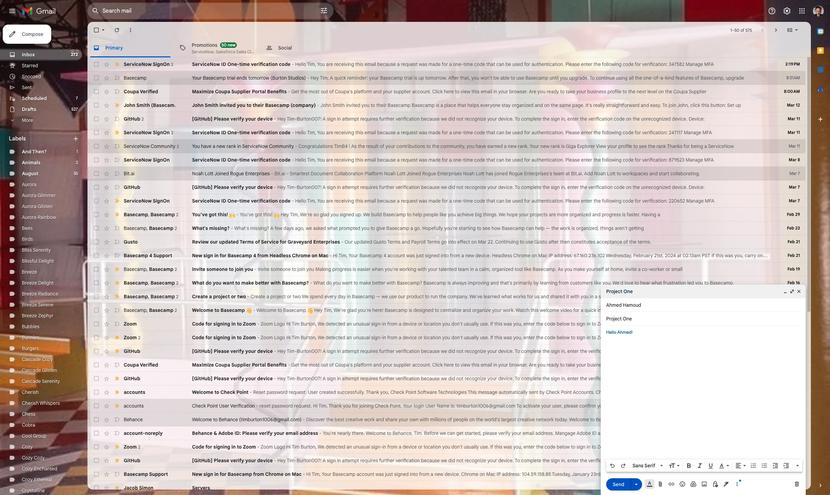Task type: describe. For each thing, give the bounding box(es) containing it.
1 this! from the left
[[218, 212, 228, 218]]

or down 'code for signing in to zoom - zoom logo hi tim burton, we detected an unusual sign-in from a device or location you don't usually use. if this was you, enter the code below to sign in to zoom. 536544 the code will expire in 10'
[[418, 335, 423, 341]]

0 vertical spatial you're
[[445, 225, 458, 231]]

1 vertical spatial thank
[[329, 403, 342, 409]]

1 horizontal spatial just
[[416, 253, 424, 259]]

0 horizontal spatial do
[[206, 280, 212, 286]]

recognize for mar 11
[[465, 116, 486, 122]]

3 unrecognized from the top
[[641, 348, 671, 355]]

you for hello tim, you are receiving this email because a request was made for a one-time code that can be used for authentication. please enter the following code for verification: 879523 manage mfa
[[317, 157, 325, 163]]

verification: for 879523
[[643, 157, 668, 163]]

2 vertical spatial you're
[[358, 307, 371, 314]]

1 vertical spatial 2024
[[603, 472, 614, 478]]

🙌 image
[[274, 212, 280, 218]]

email up build
[[365, 198, 376, 204]]

6 row from the top
[[88, 126, 806, 140]]

podcast.
[[667, 294, 686, 300]]

2 noah from the left
[[384, 171, 396, 177]]

zoom. for 697091
[[598, 444, 611, 450]]

1 horizontal spatial see
[[639, 143, 647, 149]]

cobra link
[[22, 422, 35, 428]]

whispers
[[40, 400, 60, 407]]

is left the 'organized,'
[[572, 225, 575, 231]]

created
[[319, 389, 336, 396]]

0 vertical spatial like
[[440, 212, 447, 218]]

point up user,
[[561, 389, 572, 396]]

1 vertical spatial progress
[[332, 266, 352, 273]]

at left bit.ai.
[[566, 171, 570, 177]]

3 requires from the top
[[360, 348, 378, 355]]

4 attempt from the top
[[342, 376, 359, 382]]

detected for zoom logo hi tim burton, we detected an unusual sign-in from a device or location you don't usually use. if this was you, enter the code below to sign in to zoom. 536544 the code will expire in 10
[[326, 321, 346, 327]]

2 4 from the left
[[253, 253, 256, 259]]

23 for [github] please verify your device - hey tim-burton007! a sign in attempt requires further verification because we did not recognize your device. to complete the sign in, enter the verification code on the unrecognized device. device:
[[796, 458, 800, 463]]

2 inside labels navigation
[[76, 160, 78, 165]]

constitutes
[[571, 239, 596, 245]]

code for code for signing in to zoom - zoom logo hi tim burton, we detected an unusual sign-in from a device or location you don't usually use. if this was you, enter the code below to sign in to zoom. 536544 the code will expire in 10
[[192, 321, 204, 327]]

you've
[[192, 212, 208, 218]]

upgrade
[[726, 75, 745, 81]]

be for 247117
[[506, 130, 511, 136]]

2 horizontal spatial enterprises
[[438, 171, 462, 177]]

0 horizontal spatial won't
[[481, 75, 493, 81]]

0 vertical spatial 2024
[[665, 253, 676, 259]]

days
[[284, 225, 294, 231]]

1 basecamp? from the left
[[282, 280, 309, 286]]

is left place
[[436, 102, 440, 108]]

request for hello tim, you are receiving this email because a request was made for a one-time code that can be used for authentication. please enter the following code for verification: 347582 manage mfa
[[401, 61, 418, 67]]

879523
[[669, 157, 685, 163]]

compose button
[[3, 25, 51, 44]]

receiving for hello tim, you are receiving this email because a request was made for a one-time code that can be used for authentication. please enter the following code for verification: 247117 manage mfa
[[335, 130, 354, 136]]

is left easier
[[353, 266, 356, 273]]

cozy up cascade glisten
[[42, 357, 53, 363]]

1 what from the left
[[192, 280, 205, 286]]

more
[[557, 212, 569, 218]]

2 you're from the left
[[671, 431, 685, 437]]

upgrade.
[[569, 75, 589, 81]]

or left small
[[666, 266, 671, 273]]

row containing gusto
[[88, 235, 806, 249]]

gmail image
[[22, 4, 59, 18]]

point up verification
[[237, 389, 249, 396]]

help down "called"
[[633, 307, 642, 314]]

glisten for aurora glisten
[[38, 203, 53, 210]]

2 rogue from the left
[[423, 171, 436, 177]]

feb 23
[[787, 226, 800, 231]]

expire for zoom logo hi tim burton, we detected an unusual sign-in from a device or location you don't usually use. if this was you, enter the code below to sign in to zoom. 697091 the code will expire in 10
[[659, 444, 672, 450]]

you for hello tim, you are receiving this email because a request was made for a one-time code that can be used for authentication. please enter the following code for verification: 220652 manage mfa
[[317, 198, 325, 204]]

did up the servicenow id one-time verification code - hello tim, you are receiving this email because a request was made for a one-time code that can be used for authentication. please enter the following code for verification: 220652 manage mfa
[[449, 184, 455, 190]]

password for reset
[[272, 403, 293, 409]]

7 inside labels navigation
[[76, 96, 78, 101]]

7 for noah lott joined rogue enterprises - bit.ai - smartest document collaboration platform noah lott joined rogue enterprises noah lott has joined rogue enterprises's team at bit.ai. add noah lott to workspaces and start collaborating.
[[798, 171, 800, 176]]

scheduled
[[22, 95, 47, 102]]

1 vertical spatial team
[[458, 266, 469, 273]]

16 ‌ from the left
[[671, 239, 671, 245]]

26 row from the top
[[88, 399, 806, 413]]

2:19 pm
[[786, 62, 800, 67]]

feb for what's missing? - what's missing? a few days ago, we asked what prompted you to give basecamp a go. hopefully you're starting to see how basecamp can help — the work is organized, things aren't getting
[[787, 226, 795, 231]]

0 horizontal spatial making
[[316, 266, 331, 273]]

led
[[688, 280, 694, 286]]

animals
[[22, 160, 40, 166]]

1 github from the top
[[124, 116, 140, 122]]

1 vertical spatial get
[[457, 431, 464, 437]]

bulleted list ‪(⌘⇧8)‬ image
[[762, 463, 768, 469]]

1 gusto from the left
[[124, 239, 138, 245]]

complete for jan 23
[[521, 458, 542, 464]]

following for 347582
[[602, 61, 622, 67]]

4 unrecognized from the top
[[641, 376, 671, 382]]

0 vertical spatial address:
[[554, 253, 573, 259]]

2 missing? from the left
[[251, 225, 269, 231]]

did up the new sign in for basecamp from chrome on mac - hi tim, your basecamp account was just signed into from a new device. chrome on mac ip address: 104.59.158.85 tuesday, january 23rd, 2024 at 03:35pm mst if this was you, carry on. we won't notify
[[449, 458, 455, 464]]

row containing bit.ai
[[88, 167, 806, 181]]

one- for hello tim, you are receiving this email because a request was made for a one-time code that can be used for authentication. please enter the following code for verification: 220652 manage mfa
[[453, 198, 464, 204]]

0 vertical spatial —
[[546, 225, 550, 231]]

toggle confidential mode image
[[712, 481, 719, 488]]

cell for 21th row from the top of the main content containing promotions
[[781, 334, 806, 341]]

behance down email:
[[596, 417, 615, 423]]

2 two from the left
[[293, 294, 301, 300]]

jan 23 for [github] please verify your device - hey tim-burton007! a sign in attempt requires further verification because we did not recognize your device. to complete the sign in, enter the verification code on the unrecognized device. device:
[[787, 458, 800, 463]]

1 vertical spatial our
[[616, 417, 625, 423]]

glisten for cascade glisten
[[42, 368, 57, 374]]

2 have from the left
[[476, 143, 486, 149]]

2 vertical spatial most
[[309, 362, 320, 368]]

usually for 536544
[[464, 321, 479, 327]]

co-
[[642, 266, 650, 273]]

2 gusto from the left
[[374, 239, 387, 245]]

verification
[[230, 403, 255, 409]]

0 horizontal spatial carry
[[686, 472, 697, 478]]

1 horizontal spatial like
[[524, 266, 532, 273]]

aurora glimmer link
[[22, 193, 56, 199]]

did up welcome to check point - reset password request. user created successfully. thank you, check point software technologies this message automatically sent by check point accounts. check point software technologies ltd. all
[[449, 376, 455, 382]]

request for hello tim, you are receiving this email because a request was made for a one-time code that can be used for authentication. please enter the following code for verification: 247117 manage mfa
[[401, 130, 418, 136]]

glimmer
[[38, 193, 56, 199]]

3 device: from the top
[[689, 348, 705, 355]]

burton007! for mar 11
[[297, 116, 322, 122]]

2 are from the top
[[529, 362, 537, 368]]

0 horizontal spatial their
[[253, 102, 264, 108]]

formatting options toolbar
[[607, 460, 803, 472]]

0 horizontal spatial address:
[[502, 472, 521, 478]]

password
[[608, 431, 629, 437]]

platform
[[365, 171, 383, 177]]

1 horizontal spatial won't
[[714, 472, 726, 478]]

point up & on the bottom left of the page
[[207, 403, 218, 409]]

organized for and
[[570, 212, 591, 218]]

is left giga
[[562, 143, 565, 149]]

1 business from the top
[[588, 89, 607, 95]]

smith for (basecam.
[[136, 102, 150, 108]]

1 what's from the left
[[192, 225, 208, 231]]

shared
[[550, 294, 565, 300]]

we right before
[[440, 431, 446, 437]]

1 horizontal spatial user
[[308, 389, 318, 396]]

email up message
[[481, 362, 493, 368]]

effect
[[458, 239, 470, 245]]

love
[[625, 280, 634, 286]]

1 horizontal spatial do
[[326, 280, 332, 286]]

tim for zoom logo hi tim burton, we detected an unusual sign-in from a device or location you don't usually use. if this was you, enter the code below to sign in to zoom. 536544 the code will expire in 10
[[292, 321, 300, 327]]

tim- for mar 7
[[287, 184, 297, 190]]

attach files image
[[658, 481, 664, 488]]

2 horizontal spatial what
[[652, 280, 662, 286]]

give
[[376, 225, 385, 231]]

advanced search options image
[[317, 4, 331, 17]]

0 horizontal spatial user
[[219, 403, 229, 409]]

8:31 am
[[787, 75, 800, 80]]

or up - welcome to basecamp
[[287, 294, 292, 300]]

0 vertical spatial organized
[[512, 102, 534, 108]]

2 horizontal spatial work
[[714, 417, 725, 423]]

cherish for cherish whispers
[[22, 400, 39, 407]]

creatives
[[664, 417, 684, 423]]

not up the new sign in for basecamp from chrome on mac - hi tim, your basecamp account was just signed into from a new device. chrome on mac ip address: 104.59.158.85 tuesday, january 23rd, 2024 at 03:35pm mst if this was you, carry on. we won't notify
[[457, 458, 464, 464]]

studios)
[[288, 75, 306, 81]]

after
[[549, 239, 559, 245]]

cell for 29th row from the top
[[781, 444, 806, 451]]

0 horizontal spatial enterprises
[[245, 171, 270, 177]]

not down code for signing in to zoom - zoom logo hi tim burton, we detected an unusual sign-in from a device or location you don't usually use. if this was you, enter the code below to sign in to zoom. 737005 the code will expire in 10
[[457, 348, 464, 355]]

0 horizontal spatial work
[[364, 417, 375, 423]]

1 horizontal spatial their
[[377, 102, 387, 108]]

review
[[192, 239, 209, 245]]

one- for hello tim, you are receiving this email because a request was made for a one-time code that can be used for authentication. please enter the following code for verification: 879523 manage mfa
[[453, 157, 464, 163]]

25 row from the top
[[88, 386, 806, 399]]

can for 879523
[[497, 157, 505, 163]]

1 coupa's from the top
[[335, 89, 353, 95]]

0 vertical spatial up
[[419, 75, 424, 81]]

behance up 'numbered list ‪(⌘⇧7)‬' image
[[741, 431, 760, 437]]

aurora for aurora rainbow
[[22, 214, 36, 221]]

is left designed
[[409, 307, 412, 314]]

0 vertical spatial carry
[[745, 253, 757, 259]]

sign- for zoom logo hi tim burton, we detected an unusual sign-in from a device or location you don't usually use. if this was you, enter the code below to sign in to zoom. 737005 the code will expire in 10
[[371, 335, 383, 341]]

3 further from the top
[[379, 348, 395, 355]]

2 vertical spatial profile
[[608, 362, 622, 368]]

1 vertical spatial —
[[376, 294, 381, 300]]

basecamp 4 support
[[124, 253, 172, 259]]

always
[[452, 280, 467, 286]]

all
[[683, 389, 688, 396]]

1 you're from the left
[[323, 431, 336, 437]]

jan for hey tim-burton007! a sign in attempt requires further verification because we did not recognize your device. to complete the sign in, enter the verification code on the unrecognized device. device:
[[787, 458, 795, 463]]

3 signon from the top
[[153, 157, 170, 163]]

2 ready from the top
[[547, 362, 559, 368]]

improving
[[468, 280, 490, 286]]

2 there. from the left
[[701, 431, 713, 437]]

zoom 2 for code for signing in to zoom - zoom logo hi tim burton, we detected an unusual sign-in from a device or location you don't usually use. if this was you, enter the code below to sign in to zoom. 697091 the code will expire in 10
[[124, 444, 140, 450]]

23 for what's missing? - what's missing? a few days ago, we asked what prompted you to give basecamp a go. hopefully you're starting to see how basecamp can help — the work is organized, things aren't getting
[[796, 226, 800, 231]]

will for 536544
[[651, 321, 658, 327]]

16 row from the top
[[88, 263, 806, 276]]

aurora link
[[22, 182, 36, 188]]

1 trial from the left
[[227, 75, 235, 81]]

67.160.236.102
[[574, 253, 605, 259]]

receiving for hello tim, you are receiving this email because a request was made for a one-time code that can be used for authentication. please enter the following code for verification: 220652 manage mfa
[[335, 198, 354, 204]]

pop out image
[[790, 289, 795, 294]]

and then? link
[[22, 149, 47, 155]]

Message Body text field
[[607, 329, 801, 458]]

new for new sign in for basecamp from chrome on mac - hi tim, your basecamp account was just signed into from a new device. chrome on mac ip address: 104.59.158.85 tuesday, january 23rd, 2024 at 03:35pm mst if this was you, carry on. we won't notify
[[192, 472, 202, 478]]

(burton
[[271, 75, 287, 81]]

your basecamp trial ends tomorrow (burton studios) - hey tim, a quick reminder: your basecamp trial is up tomorrow. after that, you won't be able to use basecamp until you upgrade. to continue using all the one-of-a-kind features of basecamp, upgrade
[[192, 75, 745, 81]]

0 vertical spatial profile
[[608, 89, 622, 95]]

working
[[400, 266, 417, 273]]

1 horizontal spatial community
[[269, 143, 294, 149]]

we down code for signing in to zoom - zoom logo hi tim burton, we detected an unusual sign-in from a device or location you don't usually use. if this was you, enter the code below to sign in to zoom. 737005 the code will expire in 10
[[441, 348, 447, 355]]

4 in, from the top
[[561, 376, 566, 382]]

mar 11 for servicenow id one-time verification code - hello tim, you are receiving this email because a request was made for a one-time code that can be used for authentication. please enter the following code for verification: 247117 manage mfa
[[788, 130, 800, 135]]

1 two from the left
[[237, 294, 246, 300]]

cascade glisten
[[22, 368, 57, 374]]

0 vertical spatial out
[[321, 89, 328, 95]]

is right mission
[[643, 417, 647, 423]]

the for 737005
[[630, 335, 638, 341]]

25 ‌ from the left
[[682, 239, 682, 245]]

help up go.
[[413, 212, 422, 218]]

further for mar 11
[[379, 116, 395, 122]]

minimize image
[[783, 289, 789, 294]]

cozy ethereal link
[[22, 477, 52, 483]]

0 vertical spatial 50
[[735, 28, 740, 33]]

made for hello tim, you are receiving this email because a request was made for a one-time code that can be used for authentication. please enter the following code for verification: 879523 manage mfa
[[429, 157, 441, 163]]

1 horizontal spatial enterprises
[[313, 239, 340, 245]]

mar 7 for noah lott joined rogue enterprises - bit.ai - smartest document collaboration platform noah lott joined rogue enterprises noah lott has joined rogue enterprises's team at bit.ai. add noah lott to workspaces and start collaborating.
[[790, 171, 800, 176]]

2 horizontal spatial user
[[426, 403, 436, 409]]

2 inside servicenow community 2
[[177, 144, 179, 149]]

we up welcome to check point - reset password request. user created successfully. thank you, check point software technologies this message automatically sent by check point accounts. check point software technologies ltd. all
[[441, 376, 447, 382]]

1 vertical spatial see
[[483, 225, 491, 231]]

can down welcome to behance (timburton1006@gmail.com) - discover the best creative work and share your own with millions of people on the world's largest creative network today. welcome to behance our mission is to help creatives do their best work and
[[447, 431, 455, 437]]

31 ‌ from the left
[[690, 239, 690, 245]]

chess link
[[22, 411, 35, 418]]

7 for servicenow id one-time verification code - hello tim, you are receiving this email because a request was made for a one-time code that can be used for authentication. please enter the following code for verification: 220652 manage mfa
[[798, 198, 800, 203]]

347582
[[669, 61, 685, 67]]

2 rank from the left
[[551, 143, 560, 149]]

1 technologies from the left
[[438, 389, 467, 396]]

0 horizontal spatial by
[[534, 280, 539, 286]]

labels heading
[[9, 135, 72, 142]]

video
[[561, 307, 573, 314]]

delight for blissful delight
[[39, 258, 54, 264]]

behance left & on the bottom left of the page
[[192, 431, 213, 437]]

be for 347582
[[506, 61, 511, 67]]

below for 536544
[[557, 321, 570, 327]]

30 ‌ from the left
[[688, 239, 689, 245]]

0 vertical spatial use
[[517, 75, 524, 81]]

1 horizontal spatial up
[[736, 102, 742, 108]]

697091
[[612, 444, 628, 450]]

jacob simon
[[124, 485, 154, 491]]

new inside tab
[[228, 42, 236, 47]]

17 row from the top
[[88, 276, 806, 290]]

be left able
[[494, 75, 499, 81]]

3 ‌ from the left
[[655, 239, 655, 245]]

or down designed
[[418, 321, 423, 327]]

successfully.
[[337, 389, 365, 396]]

cozy ethereal
[[22, 477, 52, 483]]

name
[[437, 403, 450, 409]]

is left tomorrow. in the top of the page
[[414, 75, 417, 81]]

3 lott from the left
[[476, 171, 485, 177]]

0 vertical spatial our
[[210, 239, 218, 245]]

point up email:
[[611, 389, 622, 396]]

1 vertical spatial out
[[681, 307, 689, 314]]

made for hello tim, you are receiving this email because a request was made for a one-time code that can be used for authentication. please enter the following code for verification: 220652 manage mfa
[[429, 198, 441, 204]]

10 row from the top
[[88, 181, 806, 194]]

behance up account-
[[124, 417, 143, 423]]

go
[[441, 239, 447, 245]]

2 invite from the left
[[258, 266, 270, 273]]

3 4 from the left
[[384, 253, 387, 259]]

1 noah from the left
[[192, 171, 204, 177]]

1 there. from the left
[[352, 431, 365, 437]]

recognize for jan 23
[[465, 458, 486, 464]]

being
[[691, 143, 704, 149]]

- you've got this!
[[235, 212, 274, 218]]

28 ‌ from the left
[[686, 239, 686, 245]]

acceptance
[[597, 239, 623, 245]]

then
[[560, 239, 570, 245]]

1 next from the top
[[637, 89, 647, 95]]

sent
[[529, 389, 539, 396]]

hey tim, we're glad you're here! basecamp is designed to centralize and organize your work. watch this welcome video for a quick introduction. to help you get the most out
[[313, 307, 689, 314]]

4 noah from the left
[[595, 171, 606, 177]]

feb 19
[[788, 267, 800, 272]]

4 complete from the top
[[521, 376, 542, 382]]

detected for zoom logo hi tim burton, we detected an unusual sign-in from a device or location you don't usually use. if this was you, enter the code below to sign in to zoom. 697091 the code will expire in 10
[[326, 444, 346, 450]]

are for hello tim, you are receiving this email because a request was made for a one-time code that can be used for authentication. please enter the following code for verification: 247117 manage mfa
[[326, 130, 333, 136]]

noreply
[[145, 431, 163, 437]]

1 horizontal spatial quick
[[585, 307, 597, 314]]

2 headless from the left
[[492, 253, 512, 259]]

1 rogue from the left
[[230, 171, 244, 177]]

serene
[[38, 302, 53, 308]]

august link
[[22, 171, 38, 177]]

tab list right 19
[[811, 22, 831, 471]]

having
[[642, 212, 657, 218]]

unusual for zoom logo hi tim burton, we detected an unusual sign-in from a device or location you don't usually use. if this was you, enter the code below to sign in to zoom. 697091 the code will expire in 10
[[353, 444, 370, 450]]

not down john smith invited you to their basecamp (company) - john smith invited you to their basecamp basecamp is a place that helps everyone stay organized and on the same page. it's really straightforward and easy. to join john, click this button: set up on the top
[[457, 116, 464, 122]]

mfa for hello tim, you are receiving this email because a request was made for a one-time code that can be used for authentication. please enter the following code for verification: 879523 manage mfa
[[705, 157, 714, 163]]

2 joined from the left
[[407, 171, 421, 177]]

1 horizontal spatial team
[[554, 171, 565, 177]]

6 ‌ from the left
[[659, 239, 659, 245]]

use. for 697091
[[480, 444, 489, 450]]

manage for 247117
[[684, 130, 702, 136]]

1 portal from the top
[[252, 89, 266, 95]]

4 burton007! from the top
[[297, 376, 322, 382]]

0 horizontal spatial make
[[242, 280, 254, 286]]

1 have from the left
[[201, 143, 212, 149]]

1 vertical spatial into
[[441, 253, 449, 259]]

0 vertical spatial support
[[153, 253, 172, 259]]

burgers link
[[22, 346, 39, 352]]

mar 7 for servicenow id one-time verification code - hello tim, you are receiving this email because a request was made for a one-time code that can be used for authentication. please enter the following code for verification: 220652 manage mfa
[[789, 198, 800, 203]]

0 vertical spatial most
[[309, 89, 320, 95]]

19 row from the top
[[88, 304, 806, 317]]

50 inside tab
[[222, 42, 227, 47]]

can down projects
[[526, 225, 534, 231]]

is left faster.
[[623, 212, 626, 218]]

italic ‪(⌘i)‬ image
[[697, 463, 704, 469]]

0 vertical spatial thank
[[366, 389, 379, 396]]

1 horizontal spatial by
[[540, 389, 545, 396]]

behance down mission
[[630, 431, 649, 437]]

or down tim. on the bottom of page
[[418, 444, 423, 450]]

one- for hello tim, you are receiving this email because a request was made for a one-time code that can be used for authentication. please enter the following code for verification: 247117 manage mfa
[[453, 130, 464, 136]]

, for invite someone to join you - invite someone to join you making progress is easier when you're working with your talented team in a calm, organized tool like basecamp. as you make yourself at home, invite a co-worker or small
[[147, 266, 148, 272]]

1 vertical spatial making
[[647, 294, 662, 300]]

3 john from the left
[[321, 102, 331, 108]]

tomorrow.
[[425, 75, 447, 81]]

more send options image
[[633, 481, 640, 488]]

we down place
[[441, 116, 447, 122]]

0 vertical spatial account
[[388, 253, 405, 259]]

not up welcome to check point - reset password request. user created successfully. thank you, check point software technologies this message automatically sent by check point accounts. check point software technologies ltd. all
[[457, 376, 464, 382]]

we right the ago,
[[306, 225, 312, 231]]

drafts link
[[22, 106, 36, 112]]

attempt for mar 7
[[342, 184, 359, 190]]

attempt for jan 23
[[342, 458, 359, 464]]

3 [github] please verify your device - hey tim-burton007! a sign in attempt requires further verification because we did not recognize your device. to complete the sign in, enter the verification code on the unrecognized device. device: from the top
[[192, 348, 705, 355]]

we down the code for signing in to zoom - zoom logo hi tim burton, we detected an unusual sign-in from a device or location you don't usually use. if this was you, enter the code below to sign in to zoom. 697091 the code will expire in 10
[[441, 458, 447, 464]]

1 someone from the left
[[207, 266, 228, 273]]

2 vertical spatial out
[[321, 362, 328, 368]]

that left the helps
[[458, 102, 466, 108]]

13 ‌ from the left
[[668, 239, 668, 245]]

how
[[492, 225, 501, 231]]

0 horizontal spatial just
[[385, 472, 393, 478]]

1 vertical spatial account
[[357, 472, 375, 478]]

servers link
[[192, 485, 768, 492]]

0 horizontal spatial signed
[[340, 212, 354, 218]]

8 row from the top
[[88, 153, 806, 167]]

2 creative from the left
[[518, 417, 535, 423]]

1 horizontal spatial signed
[[394, 472, 409, 478]]

2 invited from the left
[[346, 102, 361, 108]]

will for 697091
[[651, 444, 657, 450]]

email up reminder:
[[365, 61, 376, 67]]

2 signon from the top
[[153, 129, 170, 136]]

at down undo ‪(⌘z)‬ icon
[[616, 472, 620, 478]]

cozy for cozy link
[[22, 444, 33, 450]]

4 ‌ from the left
[[657, 239, 657, 245]]

2 this! from the left
[[263, 212, 273, 218]]

3 row from the top
[[88, 85, 806, 98]]

ago,
[[295, 225, 305, 231]]

0 horizontal spatial community
[[151, 143, 176, 149]]

feb for create a project or two - create a project or two we spend every day in basecamp — we use our product to run the company. we've learned what works for us and shared it with you in a sample project called making a podcast.
[[788, 294, 795, 299]]

2 supplier from the top
[[394, 362, 411, 368]]

achieve
[[457, 212, 474, 218]]

recognize for mar 7
[[465, 184, 486, 190]]

older image
[[773, 27, 780, 34]]

burgers
[[22, 346, 39, 352]]

0 horizontal spatial basecamp.
[[533, 266, 557, 273]]

project one
[[607, 289, 633, 295]]

18 ‌ from the left
[[674, 239, 674, 245]]

features
[[676, 75, 694, 81]]

primary tab
[[88, 38, 173, 57]]

tab list containing promotions
[[88, 38, 811, 57]]

burton, for zoom logo hi tim burton, we detected an unusual sign-in from a device or location you don't usually use. if this was you, enter the code below to sign in to zoom. 737005 the code will expire in 10
[[301, 335, 317, 341]]

2 vertical spatial what
[[502, 294, 512, 300]]

send button
[[607, 479, 631, 491]]

Search mail text field
[[103, 8, 301, 14]]

same
[[560, 102, 571, 108]]

0 horizontal spatial as
[[351, 143, 357, 149]]

22 ‌ from the left
[[679, 239, 679, 245]]

1 vertical spatial people
[[453, 417, 468, 423]]

1 vertical spatial our
[[398, 294, 406, 300]]

did up creatives
[[667, 403, 674, 409]]

more
[[22, 117, 33, 123]]

1 👋 image from the left
[[246, 308, 252, 314]]

at left home,
[[605, 266, 610, 273]]

point up login
[[406, 389, 417, 396]]

1 horizontal spatial get
[[653, 307, 660, 314]]

0 vertical spatial ip
[[549, 253, 553, 259]]

we up here!
[[382, 294, 388, 300]]

an for zoom logo hi tim burton, we detected an unusual sign-in from a device or location you don't usually use. if this was you, enter the code below to sign in to zoom. 536544 the code will expire in 10
[[347, 321, 352, 327]]

learning
[[540, 280, 558, 286]]

23 ‌ from the left
[[680, 239, 680, 245]]

1 ready from the top
[[547, 89, 559, 95]]

0 horizontal spatial people
[[424, 212, 439, 218]]

at left 02:13am on the bottom
[[678, 253, 682, 259]]

automatically
[[499, 389, 528, 396]]

0 horizontal spatial our
[[345, 239, 353, 245]]

used for 879523
[[513, 157, 523, 163]]

row containing basecamp support
[[88, 468, 806, 481]]

help down projects
[[535, 225, 545, 231]]

code for code for signing in to zoom - zoom logo hi tim burton, we detected an unusual sign-in from a device or location you don't usually use. if this was you, enter the code below to sign in to zoom. 697091 the code will expire in 10
[[192, 444, 204, 450]]

14
[[796, 294, 800, 299]]

main menu image
[[8, 7, 16, 15]]

further for mar 7
[[379, 184, 395, 190]]

4 device: from the top
[[689, 376, 705, 382]]

did down code for signing in to zoom - zoom logo hi tim burton, we detected an unusual sign-in from a device or location you don't usually use. if this was you, enter the code below to sign in to zoom. 737005 the code will expire in 10
[[449, 348, 455, 355]]

cool
[[22, 433, 32, 439]]

code for signing in to zoom - zoom logo hi tim burton, we detected an unusual sign-in from a device or location you don't usually use. if this was you, enter the code below to sign in to zoom. 697091 the code will expire in 10
[[192, 444, 683, 450]]

used for 347582
[[513, 61, 523, 67]]

called
[[633, 294, 646, 300]]

feb for new sign in for basecamp 4 from headless chrome on mac - hi tim, your basecamp 4 account was just signed into from a new device. headless chrome on mac ip address: 67.160.236.102 wednesday, february 21st, 2024 at 02:13am pst if this was you, carry on. we won
[[788, 253, 795, 258]]

🙌 image
[[229, 212, 235, 218]]

9 ‌ from the left
[[663, 239, 663, 245]]

1 vertical spatial glad
[[347, 307, 357, 314]]

4 tim- from the top
[[287, 376, 297, 382]]

1 horizontal spatial please
[[564, 403, 578, 409]]

1 vertical spatial most
[[669, 307, 680, 314]]

hope
[[507, 212, 518, 218]]

11 row from the top
[[88, 194, 806, 208]]

1 horizontal spatial on.
[[758, 253, 765, 259]]

tim- for mar 11
[[287, 116, 297, 122]]

help up faq/help
[[654, 417, 663, 423]]

signing for code for signing in to zoom - zoom logo hi tim burton, we detected an unusual sign-in from a device or location you don't usually use. if this was you, enter the code below to sign in to zoom. 697091 the code will expire in 10
[[213, 444, 230, 450]]

more button
[[0, 115, 82, 126]]

2 horizontal spatial join
[[669, 102, 677, 108]]

0 horizontal spatial join
[[235, 266, 244, 273]]

cozy up cozy enchanted link
[[34, 455, 45, 461]]

you for hello tim, you are receiving this email because a request was made for a one-time code that can be used for authentication. please enter the following code for verification: 247117 manage mfa
[[317, 130, 325, 136]]

able
[[501, 75, 510, 81]]

, for what's missing? - what's missing? a few days ago, we asked what prompted you to give basecamp a go. hopefully you're starting to see how basecamp can help — the work is organized, things aren't getting
[[147, 225, 148, 231]]

1 horizontal spatial you're
[[385, 266, 398, 273]]

row containing account-noreply
[[88, 427, 806, 440]]

is left always
[[448, 280, 451, 286]]

noah lott joined rogue enterprises - bit.ai - smartest document collaboration platform noah lott joined rogue enterprises noah lott has joined rogue enterprises's team at bit.ai. add noah lott to workspaces and start collaborating.
[[192, 171, 701, 177]]

0 horizontal spatial use
[[389, 294, 397, 300]]

0 horizontal spatial on.
[[698, 472, 705, 478]]

we down noah lott joined rogue enterprises - bit.ai - smartest document collaboration platform noah lott joined rogue enterprises noah lott has joined rogue enterprises's team at bit.ai. add noah lott to workspaces and start collaborating.
[[441, 184, 447, 190]]

1 platform from the top
[[354, 89, 372, 95]]

1 vertical spatial ip
[[497, 472, 501, 478]]

search mail image
[[90, 5, 102, 17]]

email left address
[[286, 431, 298, 437]]

centralize
[[441, 307, 462, 314]]

id for servicenow id one-time verification code - hello tim, you are receiving this email because a request was made for a one-time code that can be used for authentication. please enter the following code for verification: 247117 manage mfa
[[221, 130, 226, 136]]

behance up id:
[[219, 417, 238, 423]]

cascade for cascade serenity
[[22, 379, 41, 385]]

every
[[325, 294, 337, 300]]

insert files using drive image
[[690, 481, 697, 488]]

1 updated from the left
[[219, 239, 239, 245]]

1 take from the top
[[566, 89, 576, 95]]

527
[[71, 107, 78, 112]]

aurora glisten link
[[22, 203, 53, 210]]

29 ‌ from the left
[[687, 239, 687, 245]]

0 horizontal spatial what
[[327, 225, 338, 231]]

2 coupa verified from the top
[[124, 362, 158, 368]]

4 github from the top
[[124, 376, 140, 382]]

row containing behance
[[88, 413, 806, 427]]

us
[[535, 294, 540, 300]]

email up result
[[365, 130, 376, 136]]

one- left the a-
[[644, 75, 654, 81]]

one- for servicenow id one-time verification code - hello tim, you are receiving this email because a request was made for a one-time code that can be used for authentication. please enter the following code for verification: 879523 manage mfa
[[228, 157, 239, 163]]

email up everyone on the top of the page
[[481, 89, 493, 95]]

1 for 1 50 of 575
[[731, 28, 732, 33]]

request. for hi
[[294, 403, 312, 409]]

logo for zoom logo hi tim burton, we detected an unusual sign-in from a device or location you don't usually use. if this was you, enter the code below to sign in to zoom. 536544 the code will expire in 10
[[274, 321, 285, 327]]

feb for review our updated terms of service for graveyard enterprises - our updated gusto terms and payroll terms go into effect on mar 22. continuing to use gusto after then constitutes acceptance of the terms. ‌ ‌ ‌ ‌ ‌ ‌ ‌ ‌ ‌ ‌ ‌ ‌ ‌ ‌ ‌ ‌ ‌ ‌ ‌ ‌ ‌ ‌ ‌ ‌ ‌ ‌ ‌ ‌ ‌ ‌ ‌
[[788, 239, 795, 244]]

further for jan 23
[[379, 458, 395, 464]]

email down result
[[365, 157, 376, 163]]

15 ‌ from the left
[[670, 239, 670, 245]]

1 horizontal spatial make
[[360, 280, 371, 286]]



Task type: vqa. For each thing, say whether or not it's contained in the screenshot.


Task type: locate. For each thing, give the bounding box(es) containing it.
0 vertical spatial feb 21
[[788, 239, 800, 244]]

accounts for welcome to check point
[[124, 389, 145, 396]]

indent less ‪(⌘[)‬ image
[[772, 463, 779, 469]]

one- up the 'you have a new rank in servicenow community - congratulations timb4 ! as the result of your contributions to the community, you have earned a new rank. your new rank is giga explorer view your profile to see the rank thanks for being a servicenow'
[[453, 130, 464, 136]]

1 better from the left
[[255, 280, 270, 286]]

0 vertical spatial mar 7
[[790, 171, 800, 176]]

jan 23 down more formatting options image on the bottom
[[787, 472, 800, 477]]

request. left "created"
[[289, 389, 307, 396]]

3 below from the top
[[557, 444, 570, 450]]

verification: for 347582
[[643, 61, 668, 67]]

behance & adobe id: please verify your email address - you're nearly there. welcome to behance, tim. before we can get started, please verify your email address. mangage adobe id and password behance faq/help you're nearly there. welcome to behance
[[192, 431, 760, 437]]

1 horizontal spatial address:
[[554, 253, 573, 259]]

[github] for mar 11
[[192, 116, 213, 122]]

1 sign- from the top
[[371, 321, 383, 327]]

None search field
[[88, 3, 334, 19]]

feb for what do you want to make better with basecamp? - what do you want to make better with basecamp? basecamp is always improving and that's primarily by learning from customers like you. we'd love to hear what frustration led you to basecamp.
[[788, 280, 795, 286]]

1 vertical spatial coupa's
[[335, 362, 353, 368]]

an
[[347, 321, 352, 327], [347, 335, 352, 341], [347, 444, 352, 450]]

0 horizontal spatial team
[[458, 266, 469, 273]]

29
[[796, 212, 800, 217]]

breeze radiance
[[22, 291, 58, 297]]

one- for servicenow id one-time verification code - hello tim, you are receiving this email because a request was made for a one-time code that can be used for authentication. please enter the following code for verification: 247117 manage mfa
[[228, 130, 239, 136]]

hello for hello tim, you are receiving this email because a request was made for a one-time code that can be used for authentication. please enter the following code for verification: 879523 manage mfa
[[295, 157, 306, 163]]

1 want from the left
[[223, 280, 234, 286]]

1 got from the left
[[209, 212, 217, 218]]

1 in, from the top
[[561, 116, 566, 122]]

1 vertical spatial here
[[444, 362, 454, 368]]

rank
[[227, 143, 236, 149], [551, 143, 560, 149], [657, 143, 666, 149]]

7 row from the top
[[88, 140, 806, 153]]

cascade cozy
[[22, 357, 53, 363]]

3 rogue from the left
[[509, 171, 523, 177]]

level
[[648, 89, 658, 95], [648, 362, 658, 368]]

1 made from the top
[[429, 61, 441, 67]]

organized up that's
[[492, 266, 514, 273]]

authentication. for 247117
[[532, 130, 565, 136]]

0 vertical spatial verified
[[140, 89, 158, 95]]

0 horizontal spatial better
[[255, 280, 270, 286]]

1 row from the top
[[88, 57, 806, 71]]

team left bit.ai.
[[554, 171, 565, 177]]

device: for jan 23
[[689, 458, 705, 464]]

2 best from the left
[[704, 417, 713, 423]]

updated down 🙌 icon at the left
[[219, 239, 239, 245]]

location
[[424, 321, 441, 327], [424, 335, 441, 341], [424, 444, 441, 450]]

hello for hello tim, you are receiving this email because a request was made for a one-time code that can be used for authentication. please enter the following code for verification: 347582 manage mfa
[[295, 61, 306, 67]]

gusto up basecamp 4 support
[[124, 239, 138, 245]]

are for hello tim, you are receiving this email because a request was made for a one-time code that can be used for authentication. please enter the following code for verification: 879523 manage mfa
[[326, 157, 333, 163]]

1 vertical spatial as
[[558, 266, 564, 273]]

organized for tool
[[492, 266, 514, 273]]

made for hello tim, you are receiving this email because a request was made for a one-time code that can be used for authentication. please enter the following code for verification: 347582 manage mfa
[[429, 61, 441, 67]]

1 vertical spatial profile
[[619, 143, 633, 149]]

place
[[445, 102, 456, 108]]

organized right stay
[[512, 102, 534, 108]]

0 vertical spatial servicenow signon 2
[[124, 61, 173, 67]]

1 smith from the left
[[136, 102, 150, 108]]

main content containing promotions
[[88, 22, 811, 495]]

27 row from the top
[[88, 413, 806, 427]]

toggle split pane mode image
[[787, 27, 794, 34]]

two left spend
[[293, 294, 301, 300]]

2 what from the left
[[314, 280, 325, 286]]

20 ‌ from the left
[[676, 239, 676, 245]]

promotions, 50 new messages, tab
[[174, 38, 260, 57]]

1 vertical spatial sign-
[[371, 335, 383, 341]]

can up joined
[[497, 157, 505, 163]]

23 for new sign in for basecamp from chrome on mac - hi tim, your basecamp account was just signed into from a new device. chrome on mac ip address: 104.59.158.85 tuesday, january 23rd, 2024 at 03:35pm mst if this was you, carry on. we won't notify
[[796, 472, 800, 477]]

are left more
[[549, 212, 556, 218]]

1 vertical spatial 50
[[222, 42, 227, 47]]

burton,
[[301, 321, 317, 327], [301, 335, 317, 341], [301, 444, 317, 450]]

1 inside main content
[[731, 28, 732, 33]]

tab list
[[811, 22, 831, 471], [88, 38, 811, 57]]

2 vertical spatial signing
[[213, 444, 230, 450]]

what's
[[192, 225, 208, 231], [234, 225, 249, 231]]

2 software from the left
[[623, 389, 643, 396]]

4 [github] from the top
[[192, 376, 213, 382]]

4 made from the top
[[429, 198, 441, 204]]

1 vertical spatial jan
[[787, 472, 795, 477]]

labels navigation
[[0, 22, 88, 495]]

[github] please verify your device - hey tim-burton007! a sign in attempt requires further verification because we did not recognize your device. to complete the sign in, enter the verification code on the unrecognized device. device:
[[192, 116, 705, 122], [192, 184, 705, 190], [192, 348, 705, 355], [192, 376, 705, 382], [192, 458, 705, 464]]

1 inside labels navigation
[[76, 149, 78, 154]]

not down ltd.
[[675, 403, 682, 409]]

burton, for zoom logo hi tim burton, we detected an unusual sign-in from a device or location you don't usually use. if this was you, enter the code below to sign in to zoom. 697091 the code will expire in 10
[[301, 444, 317, 450]]

ip down after
[[549, 253, 553, 259]]

basecamp? down working
[[397, 280, 422, 286]]

feb 29
[[787, 212, 800, 217]]

17
[[796, 486, 800, 491]]

more formatting options image
[[795, 463, 802, 469]]

did up servicenow id one-time verification code - hello tim, you are receiving this email because a request was made for a one-time code that can be used for authentication. please enter the following code for verification: 247117 manage mfa
[[449, 116, 455, 122]]

1 vertical spatial support
[[149, 472, 168, 478]]

close image
[[797, 289, 802, 294]]

below for 737005
[[557, 335, 570, 341]]

making right "called"
[[647, 294, 662, 300]]

you've got this!
[[192, 212, 229, 218]]

0 vertical spatial 1
[[731, 28, 732, 33]]

sans serif option
[[632, 463, 659, 469]]

view up this
[[461, 362, 471, 368]]

3 usually from the top
[[464, 444, 479, 450]]

8
[[798, 157, 800, 162]]

new down review
[[192, 253, 202, 259]]

february
[[634, 253, 653, 259]]

18 row from the top
[[88, 290, 806, 304]]

0 horizontal spatial up
[[419, 75, 424, 81]]

0 vertical spatial request.
[[289, 389, 307, 396]]

trial left tomorrow. in the top of the page
[[404, 75, 413, 81]]

what left "works"
[[502, 294, 512, 300]]

carry
[[745, 253, 757, 259], [686, 472, 697, 478]]

click down tomorrow. in the top of the page
[[433, 89, 443, 95]]

2 tim- from the top
[[287, 184, 297, 190]]

3 burton007! from the top
[[297, 348, 322, 355]]

0 horizontal spatial this!
[[218, 212, 228, 218]]

cascade up cherish link on the bottom of page
[[22, 379, 41, 385]]

12
[[796, 103, 800, 108]]

the
[[630, 321, 638, 327], [630, 335, 638, 341], [629, 444, 637, 450]]

basecamp , basecamp 2 for invite
[[124, 266, 177, 272]]

1 horizontal spatial terms
[[388, 239, 401, 245]]

one- for hello tim, you are receiving this email because a request was made for a one-time code that can be used for authentication. please enter the following code for verification: 347582 manage mfa
[[453, 61, 464, 67]]

numbered list ‪(⌘⇧7)‬ image
[[751, 463, 757, 469]]

0 vertical spatial ready
[[547, 89, 559, 95]]

attempt for mar 11
[[342, 116, 359, 122]]

refresh image
[[114, 27, 120, 34]]

project
[[213, 294, 230, 300], [270, 294, 286, 300], [616, 294, 631, 300]]

1 vertical spatial use
[[526, 239, 534, 245]]

glisten up cascade serenity link
[[42, 368, 57, 374]]

26 ‌ from the left
[[684, 239, 684, 245]]

indent more ‪(⌘])‬ image
[[783, 463, 790, 469]]

2 horizontal spatial make
[[574, 266, 586, 273]]

5 breeze from the top
[[22, 313, 37, 319]]

sent link
[[22, 84, 32, 91]]

1 cherish from the top
[[22, 389, 39, 396]]

verification: up start
[[643, 157, 668, 163]]

2 aurora from the top
[[22, 193, 36, 199]]

2 create from the left
[[251, 294, 265, 300]]

confirm
[[622, 403, 640, 409]]

insert emoji ‪(⌘⇧2)‬ image
[[679, 481, 686, 488]]

up right set
[[736, 102, 742, 108]]

0 horizontal spatial —
[[376, 294, 381, 300]]

people up hopefully
[[424, 212, 439, 218]]

13 row from the top
[[88, 222, 806, 235]]

mar
[[787, 103, 795, 108], [788, 116, 796, 121], [788, 130, 796, 135], [789, 144, 796, 149], [789, 157, 797, 162], [790, 171, 797, 176], [789, 185, 797, 190], [789, 198, 797, 203], [478, 239, 487, 245]]

1 vertical spatial carry
[[686, 472, 697, 478]]

1 up 35
[[76, 149, 78, 154]]

0 horizontal spatial terms
[[240, 239, 254, 245]]

1 horizontal spatial join
[[298, 266, 305, 273]]

organized,
[[576, 225, 599, 231]]

device: for mar 11
[[689, 116, 705, 122]]

ltd.
[[674, 389, 682, 396]]

use. for 536544
[[480, 321, 489, 327]]

0 vertical spatial maximize
[[192, 89, 214, 95]]

0 vertical spatial next
[[637, 89, 647, 95]]

mar 11 for you have a new rank in servicenow community - congratulations timb4 ! as the result of your contributions to the community, you have earned a new rank. your new rank is giga explorer view your profile to see the rank thanks for being a servicenow
[[789, 144, 800, 149]]

1 vertical spatial logo
[[274, 335, 285, 341]]

2 horizontal spatial rank
[[657, 143, 666, 149]]

welcome to behance (timburton1006@gmail.com) - discover the best creative work and share your own with millions of people on the world's largest creative network today. welcome to behance our mission is to help creatives do their best work and
[[192, 417, 734, 423]]

that for 247117
[[487, 130, 495, 136]]

zoom 2 for code for signing in to zoom - zoom logo hi tim burton, we detected an unusual sign-in from a device or location you don't usually use. if this was you, enter the code below to sign in to zoom. 737005 the code will expire in 10
[[124, 335, 140, 341]]

1 vertical spatial an
[[347, 335, 352, 341]]

day
[[338, 294, 346, 300]]

272
[[71, 52, 78, 57]]

new up servers
[[192, 472, 202, 478]]

0 vertical spatial platform
[[354, 89, 372, 95]]

complete for mar 7
[[521, 184, 542, 190]]

1 vertical spatial mar 7
[[789, 185, 800, 190]]

unrecognized for jan 23
[[641, 458, 671, 464]]

[github] please verify your device - hey tim-burton007! a sign in attempt requires further verification because we did not recognize your device. to complete the sign in, enter the verification code on the unrecognized device. device: up welcome to check point - reset password request. user created successfully. thank you, check point software technologies this message automatically sent by check point accounts. check point software technologies ltd. all
[[192, 376, 705, 382]]

4 following from the top
[[602, 198, 622, 204]]

tim- for jan 23
[[287, 458, 297, 464]]

1 vertical spatial browser.
[[510, 362, 528, 368]]

21 row from the top
[[88, 331, 806, 345]]

click down code for signing in to zoom - zoom logo hi tim burton, we detected an unusual sign-in from a device or location you don't usually use. if this was you, enter the code below to sign in to zoom. 737005 the code will expire in 10
[[433, 362, 443, 368]]

email
[[641, 403, 653, 409]]

you
[[317, 61, 325, 67], [317, 130, 325, 136], [192, 143, 200, 149], [317, 157, 325, 163], [317, 198, 325, 204]]

3 signing from the top
[[213, 444, 230, 450]]

19
[[796, 267, 800, 272]]

0 vertical spatial password
[[267, 389, 288, 396]]

1 horizontal spatial 👋 image
[[308, 308, 313, 314]]

main content
[[88, 22, 811, 495]]

2 get from the top
[[291, 362, 299, 368]]

mar 12
[[787, 103, 800, 108]]

insert link ‪(⌘k)‬ image
[[668, 481, 675, 488]]

insert photo image
[[701, 481, 708, 488]]

zoom. for 536544
[[598, 321, 611, 327]]

1 vertical spatial verified
[[140, 362, 158, 368]]

2 portal from the top
[[252, 362, 266, 368]]

progress
[[602, 212, 621, 218], [332, 266, 352, 273]]

watch
[[516, 307, 530, 314]]

1 usually from the top
[[464, 321, 479, 327]]

0 horizontal spatial we're
[[300, 212, 313, 218]]

10 down podcast.
[[679, 321, 684, 327]]

up
[[419, 75, 424, 81], [736, 102, 742, 108]]

0 vertical spatial servicenow signon
[[124, 157, 170, 163]]

1 cascade from the top
[[22, 357, 41, 363]]

will down faq/help
[[651, 444, 657, 450]]

0 vertical spatial usually
[[464, 321, 479, 327]]

2 adobe from the left
[[577, 431, 591, 437]]

in, for mar 11
[[561, 116, 566, 122]]

5 basecamp , basecamp 2 from the top
[[124, 294, 178, 300]]

1 receiving from the top
[[335, 61, 354, 67]]

your
[[369, 75, 379, 81], [383, 89, 393, 95], [499, 89, 508, 95], [577, 89, 586, 95], [246, 116, 256, 122], [488, 116, 497, 122], [386, 143, 395, 149], [608, 143, 617, 149], [246, 184, 256, 190], [488, 184, 497, 190], [519, 212, 529, 218], [428, 266, 438, 273], [492, 307, 502, 314], [246, 348, 256, 355], [488, 348, 497, 355], [383, 362, 393, 368], [499, 362, 508, 368], [577, 362, 586, 368], [246, 376, 256, 382], [488, 376, 497, 382], [542, 403, 551, 409], [598, 403, 607, 409], [399, 417, 409, 423], [274, 431, 285, 437], [512, 431, 522, 437], [246, 458, 256, 464], [488, 458, 497, 464]]

project one dialog
[[601, 285, 806, 495]]

2 vertical spatial the
[[629, 444, 637, 450]]

1 are from the top
[[529, 89, 537, 95]]

are for hello tim, you are receiving this email because a request was made for a one-time code that can be used for authentication. please enter the following code for verification: 347582 manage mfa
[[326, 61, 333, 67]]

row containing john smith (basecam.
[[88, 98, 806, 112]]

or up the welcome to basecamp
[[231, 294, 236, 300]]

of-
[[654, 75, 661, 81]]

0 vertical spatial click
[[433, 89, 443, 95]]

row containing servicenow community
[[88, 140, 806, 153]]

7 ‌ from the left
[[660, 239, 660, 245]]

2 vertical spatial code
[[192, 444, 204, 450]]

starred link
[[22, 63, 38, 69]]

invite down service
[[258, 266, 270, 273]]

glad right so
[[320, 212, 330, 218]]

2 horizontal spatial do
[[685, 417, 691, 423]]

bubbles link
[[22, 324, 39, 330]]

1 horizontal spatial progress
[[602, 212, 621, 218]]

jan 23 for new sign in for basecamp from chrome on mac - hi tim, your basecamp account was just signed into from a new device. chrome on mac ip address: 104.59.158.85 tuesday, january 23rd, 2024 at 03:35pm mst if this was you, carry on. we won't notify
[[787, 472, 800, 477]]

2 horizontal spatial you're
[[445, 225, 458, 231]]

manage for 347582
[[686, 61, 704, 67]]

gusto left after
[[535, 239, 548, 245]]

10 ‌ from the left
[[664, 239, 664, 245]]

account
[[388, 253, 405, 259], [357, 472, 375, 478]]

0 vertical spatial business
[[588, 89, 607, 95]]

mfa for hello tim, you are receiving this email because a request was made for a one-time code that can be used for authentication. please enter the following code for verification: 347582 manage mfa
[[705, 61, 714, 67]]

1 lott from the left
[[205, 171, 214, 177]]

are for hello tim, you are receiving this email because a request was made for a one-time code that can be used for authentication. please enter the following code for verification: 220652 manage mfa
[[326, 198, 333, 204]]

can for 220652
[[497, 198, 505, 204]]

cell for 22th row from the top
[[781, 348, 806, 355]]

delight for breeze delight
[[38, 280, 54, 286]]

17 ‌ from the left
[[673, 239, 673, 245]]

do
[[206, 280, 212, 286], [326, 280, 332, 286], [685, 417, 691, 423]]

feb for invite someone to join you - invite someone to join you making progress is easier when you're working with your talented team in a calm, organized tool like basecamp. as you make yourself at home, invite a co-worker or small
[[788, 267, 795, 272]]

1 vertical spatial 21
[[796, 253, 800, 258]]

24 ‌ from the left
[[681, 239, 681, 245]]

basecamp , basecamp 2 for what
[[124, 280, 178, 286]]

0 horizontal spatial what's
[[192, 225, 208, 231]]

1 complete from the top
[[521, 116, 542, 122]]

has
[[486, 171, 494, 177]]

hello inside "message body" text box
[[607, 330, 617, 335]]

0 vertical spatial cherish
[[22, 389, 39, 396]]

following
[[602, 61, 622, 67], [602, 130, 622, 136], [602, 157, 622, 163], [602, 198, 622, 204]]

tab list up servicenow id one-time verification code - hello tim, you are receiving this email because a request was made for a one-time code that can be used for authentication. please enter the following code for verification: 347582 manage mfa in the top of the page
[[88, 38, 811, 57]]

0 vertical spatial signing
[[213, 321, 230, 327]]

that for 879523
[[487, 157, 495, 163]]

4 signon from the top
[[153, 198, 170, 204]]

0 horizontal spatial bit.ai
[[124, 171, 135, 177]]

ends
[[237, 75, 247, 81]]

jan for hi tim, your basecamp account was just signed into from a new device. chrome on mac ip address: 104.59.158.85 tuesday, january 23rd, 2024 at 03:35pm mst if this was you, carry on. we won't notify
[[787, 472, 795, 477]]

1 nearly from the left
[[337, 431, 351, 437]]

we're down day on the bottom left of page
[[334, 307, 346, 314]]

0 vertical spatial glisten
[[38, 203, 53, 210]]

1 breeze from the top
[[22, 269, 37, 275]]

social tab
[[261, 38, 347, 57]]

used for 247117
[[513, 130, 523, 136]]

someone down service
[[271, 266, 291, 273]]

new for new sign in for basecamp 4 from headless chrome on mac - hi tim, your basecamp 4 account was just signed into from a new device. headless chrome on mac ip address: 67.160.236.102 wednesday, february 21st, 2024 at 02:13am pst if this was you, carry on. we won
[[192, 253, 202, 259]]

row containing basecamp 4 support
[[88, 249, 806, 263]]

portal down "tomorrow" in the top of the page
[[252, 89, 266, 95]]

get right 'hamoud'
[[653, 307, 660, 314]]

receiving for hello tim, you are receiving this email because a request was made for a one-time code that can be used for authentication. please enter the following code for verification: 347582 manage mfa
[[335, 61, 354, 67]]

accounts
[[124, 389, 145, 396], [124, 403, 144, 409]]

authentication. for 879523
[[532, 157, 565, 163]]

best right creatives
[[704, 417, 713, 423]]

1 [github] from the top
[[192, 116, 213, 122]]

expire for zoom logo hi tim burton, we detected an unusual sign-in from a device or location you don't usually use. if this was you, enter the code below to sign in to zoom. 536544 the code will expire in 10
[[659, 321, 673, 327]]

don't down 'code for signing in to zoom - zoom logo hi tim burton, we detected an unusual sign-in from a device or location you don't usually use. if this was you, enter the code below to sign in to zoom. 536544 the code will expire in 10'
[[452, 335, 463, 341]]

3 cascade from the top
[[22, 379, 41, 385]]

2 horizontal spatial signed
[[425, 253, 440, 259]]

, for create a project or two - create a project or two we spend every day in basecamp — we use our product to run the company. we've learned what works for us and shared it with you in a sample project called making a podcast.
[[148, 294, 149, 300]]

redo ‪(⌘y)‬ image
[[620, 463, 627, 469]]

1 account. from the top
[[413, 89, 431, 95]]

cell for 25th row
[[781, 389, 806, 396]]

breeze serene
[[22, 302, 53, 308]]

support image
[[768, 7, 777, 15]]

0 horizontal spatial updated
[[219, 239, 239, 245]]

cell
[[781, 334, 806, 341], [781, 348, 806, 355], [781, 362, 806, 369], [781, 375, 806, 382], [781, 389, 806, 396], [781, 403, 806, 410], [781, 416, 806, 423], [781, 430, 806, 437], [781, 444, 806, 451]]

discard draft ‪(⌘⇧d)‬ image
[[794, 481, 801, 488]]

and
[[374, 89, 382, 95], [535, 102, 543, 108], [641, 102, 649, 108], [650, 171, 658, 177], [593, 212, 601, 218], [402, 239, 410, 245], [491, 280, 499, 286], [541, 294, 549, 300], [463, 307, 471, 314], [374, 362, 382, 368], [376, 417, 384, 423], [726, 417, 734, 423], [598, 431, 606, 437]]

1 burton007! from the top
[[297, 116, 322, 122]]

verification: left 247117
[[643, 130, 668, 136]]

signon
[[153, 61, 170, 67], [153, 129, 170, 136], [153, 157, 170, 163], [153, 198, 170, 204]]

3 sign- from the top
[[371, 444, 383, 450]]

basecamp? up - welcome to basecamp
[[282, 280, 309, 286]]

50
[[735, 28, 740, 33], [222, 42, 227, 47]]

hello up the ago,
[[295, 198, 306, 204]]

zoom. down the introduction.
[[598, 321, 611, 327]]

2 servicenow signon 2 from the top
[[124, 129, 173, 136]]

1 left 575
[[731, 28, 732, 33]]

5 unrecognized from the top
[[641, 458, 671, 464]]

👋 image
[[246, 308, 252, 314], [308, 308, 313, 314]]

1 cell from the top
[[781, 334, 806, 341]]

user left verification
[[219, 403, 229, 409]]

2 vertical spatial zoom.
[[598, 444, 611, 450]]

2 someone from the left
[[271, 266, 291, 273]]

2 github from the top
[[124, 184, 140, 190]]

2 vertical spatial jan
[[788, 486, 795, 491]]

1 horizontal spatial project
[[270, 294, 286, 300]]

2 vertical spatial use.
[[480, 444, 489, 450]]

2 [github] from the top
[[192, 184, 213, 190]]

3 verification: from the top
[[643, 157, 668, 163]]

0 horizontal spatial glad
[[320, 212, 330, 218]]

signed
[[340, 212, 354, 218], [425, 253, 440, 259], [394, 472, 409, 478]]

1 horizontal spatial technologies
[[644, 389, 672, 396]]

is
[[414, 75, 417, 81], [436, 102, 440, 108], [562, 143, 565, 149], [623, 212, 626, 218], [572, 225, 575, 231], [353, 266, 356, 273], [448, 280, 451, 286], [409, 307, 412, 314], [643, 417, 647, 423]]

(timburton1006@gmail.com)
[[239, 417, 302, 423]]

1 feb 13 from the top
[[788, 308, 800, 313]]

insert signature image
[[723, 481, 730, 488]]

not up the servicenow id one-time verification code - hello tim, you are receiving this email because a request was made for a one-time code that can be used for authentication. please enter the following code for verification: 220652 manage mfa
[[457, 184, 464, 190]]

536544
[[612, 321, 629, 327]]

1 vertical spatial delight
[[38, 280, 54, 286]]

2024 right 21st,
[[665, 253, 676, 259]]

breeze for breeze zephyr
[[22, 313, 37, 319]]

burton, for zoom logo hi tim burton, we detected an unusual sign-in from a device or location you don't usually use. if this was you, enter the code below to sign in to zoom. 536544 the code will expire in 10
[[301, 321, 317, 327]]

2 account. from the top
[[413, 362, 431, 368]]

see up workspaces
[[639, 143, 647, 149]]

underline ‪(⌘u)‬ image
[[708, 463, 715, 470]]

basecamp. up learning
[[533, 266, 557, 273]]

2 horizontal spatial their
[[692, 417, 702, 423]]

feb 13 for zoom logo hi tim burton, we detected an unusual sign-in from a device or location you don't usually use. if this was you, enter the code below to sign in to zoom. 536544 the code will expire in 10
[[788, 321, 800, 327]]

50 right promotions
[[222, 42, 227, 47]]

better
[[255, 280, 270, 286], [372, 280, 386, 286]]

breeze serene link
[[22, 302, 53, 308]]

220652
[[669, 198, 685, 204]]

carry down bold ‪(⌘b)‬ image
[[686, 472, 697, 478]]

made for hello tim, you are receiving this email because a request was made for a one-time code that can be used for authentication. please enter the following code for verification: 247117 manage mfa
[[429, 130, 441, 136]]

Subject field
[[607, 316, 801, 322]]

2 vertical spatial like
[[594, 280, 602, 286]]

1 vertical spatial new
[[192, 472, 202, 478]]

1 verification: from the top
[[643, 61, 668, 67]]

servicenow signon 2 down the primary tab
[[124, 61, 173, 67]]

breeze for breeze serene
[[22, 302, 37, 308]]

feb 13 for welcome to basecamp
[[788, 308, 800, 313]]

0 vertical spatial expire
[[659, 321, 673, 327]]

breeze for "breeze" link
[[22, 269, 37, 275]]

1 rank from the left
[[227, 143, 236, 149]]

4 [github] please verify your device - hey tim-burton007! a sign in attempt requires further verification because we did not recognize your device. to complete the sign in, enter the verification code on the unrecognized device. device: from the top
[[192, 376, 705, 382]]

2 inside github 2
[[142, 116, 144, 122]]

4 further from the top
[[379, 376, 395, 382]]

you have a new rank in servicenow community - congratulations timb4 ! as the result of your contributions to the community, you have earned a new rank. your new rank is giga explorer view your profile to see the rank thanks for being a servicenow
[[192, 143, 734, 149]]

basecamp , basecamp 2 for what's
[[124, 225, 177, 231]]

technologies up email
[[644, 389, 672, 396]]

really
[[594, 102, 605, 108]]

1 horizontal spatial creative
[[518, 417, 535, 423]]

business up accounts. in the bottom right of the page
[[588, 362, 607, 368]]

11 for you have a new rank in servicenow community - congratulations timb4 ! as the result of your contributions to the community, you have earned a new rank. your new rank is giga explorer view your profile to see the rank thanks for being a servicenow
[[797, 144, 800, 149]]

cherish link
[[22, 389, 39, 396]]

3 project from the left
[[616, 294, 631, 300]]

0 horizontal spatial please
[[483, 431, 497, 437]]

10 for zoom logo hi tim burton, we detected an unusual sign-in from a device or location you don't usually use. if this was you, enter the code below to sign in to zoom. 737005 the code will expire in 10
[[679, 335, 684, 341]]

use left product
[[389, 294, 397, 300]]

primary
[[105, 45, 123, 51]]

31 row from the top
[[88, 468, 806, 481]]

logo for zoom logo hi tim burton, we detected an unusual sign-in from a device or location you don't usually use. if this was you, enter the code below to sign in to zoom. 737005 the code will expire in 10
[[274, 335, 285, 341]]

authentication. down "same"
[[532, 130, 565, 136]]

2 horizontal spatial use
[[526, 239, 534, 245]]

1 horizontal spatial headless
[[492, 253, 512, 259]]

servicenow signon for servicenow id one-time verification code - hello tim, you are receiving this email because a request was made for a one-time code that can be used for authentication. please enter the following code for verification: 879523 manage mfa
[[124, 157, 170, 163]]

row
[[88, 57, 806, 71], [88, 71, 806, 85], [88, 85, 806, 98], [88, 98, 806, 112], [88, 112, 806, 126], [88, 126, 806, 140], [88, 140, 806, 153], [88, 153, 806, 167], [88, 167, 806, 181], [88, 181, 806, 194], [88, 194, 806, 208], [88, 208, 806, 222], [88, 222, 806, 235], [88, 235, 806, 249], [88, 249, 806, 263], [88, 263, 806, 276], [88, 276, 806, 290], [88, 290, 806, 304], [88, 304, 806, 317], [88, 317, 806, 331], [88, 331, 806, 345], [88, 345, 806, 358], [88, 358, 806, 372], [88, 372, 806, 386], [88, 386, 806, 399], [88, 399, 806, 413], [88, 413, 806, 427], [88, 427, 806, 440], [88, 440, 806, 454], [88, 454, 806, 468], [88, 468, 806, 481], [88, 481, 806, 495]]

gusto down give
[[374, 239, 387, 245]]

someone down review
[[207, 266, 228, 273]]

2 👋 image from the left
[[308, 308, 313, 314]]

undo ‪(⌘z)‬ image
[[609, 463, 616, 469]]

2 maximize coupa supplier portal benefits - get the most out of coupa's platform and your supplier account. click here to view this email in your browser. are you ready to take your business profile to the next level on the coupa supplier from the top
[[192, 362, 707, 368]]

trial left ends
[[227, 75, 235, 81]]

customers
[[570, 280, 593, 286]]

servicenow community 2
[[124, 143, 179, 149]]

projects
[[530, 212, 548, 218]]

bit.ai.
[[571, 171, 583, 177]]

signing for code for signing in to zoom - zoom logo hi tim burton, we detected an unusual sign-in from a device or location you don't usually use. if this was you, enter the code below to sign in to zoom. 536544 the code will expire in 10
[[213, 321, 230, 327]]

as right !
[[351, 143, 357, 149]]

platform up successfully.
[[354, 362, 372, 368]]

profile right view
[[619, 143, 633, 149]]

will for 737005
[[652, 335, 658, 341]]

1 vertical spatial 13
[[796, 321, 800, 327]]

jan down indent more ‪(⌘])‬ image
[[787, 472, 795, 477]]

1 unusual from the top
[[353, 321, 370, 327]]

zoom. left 737005
[[598, 335, 611, 341]]

introduction.
[[598, 307, 625, 314]]

1 servicenow signon from the top
[[124, 157, 170, 163]]

0 vertical spatial progress
[[602, 212, 621, 218]]

2 coupa's from the top
[[335, 362, 353, 368]]

best right discover
[[335, 417, 345, 423]]

address
[[300, 431, 318, 437]]

progress left easier
[[332, 266, 352, 273]]

35
[[73, 171, 78, 176]]

2 better from the left
[[372, 280, 386, 286]]

1 vertical spatial cascade
[[22, 368, 41, 374]]

cozy down cool
[[22, 444, 33, 450]]

more options image
[[736, 481, 740, 488]]

request. up discover
[[294, 403, 312, 409]]

what right hear
[[652, 280, 662, 286]]

cozy cozy link
[[22, 455, 45, 461]]

more email options image
[[127, 27, 134, 34]]

id for servicenow id one-time verification code - hello tim, you are receiving this email because a request was made for a one-time code that can be used for authentication. please enter the following code for verification: 220652 manage mfa
[[221, 198, 226, 204]]

0 horizontal spatial have
[[201, 143, 212, 149]]

2 zoom. from the top
[[598, 335, 611, 341]]

drafts
[[22, 106, 36, 112]]

new
[[228, 42, 236, 47], [217, 143, 226, 149], [508, 143, 517, 149], [541, 143, 550, 149], [466, 253, 475, 259], [435, 472, 444, 478]]

2 basecamp? from the left
[[397, 280, 422, 286]]

tomorrow
[[248, 75, 269, 81]]

0 horizontal spatial invited
[[220, 102, 236, 108]]

what's down you've at left top
[[192, 225, 208, 231]]

3 an from the top
[[347, 444, 352, 450]]

1 vertical spatial you're
[[385, 266, 398, 273]]

row containing jacob simon
[[88, 481, 806, 495]]

email left address.
[[523, 431, 535, 437]]

mfa right the 879523
[[705, 157, 714, 163]]

what do you want to make better with basecamp? - what do you want to make better with basecamp? basecamp is always improving and that's primarily by learning from customers like you. we'd love to hear what frustration led you to basecamp.
[[192, 280, 734, 286]]

a-
[[661, 75, 666, 81]]

you for hello tim, you are receiving this email because a request was made for a one-time code that can be used for authentication. please enter the following code for verification: 347582 manage mfa
[[317, 61, 325, 67]]

0 horizontal spatial quick
[[335, 75, 346, 81]]

do right creatives
[[685, 417, 691, 423]]

aurora for aurora glimmer
[[22, 193, 36, 199]]

cozy for cozy cozy
[[22, 455, 33, 461]]

0 vertical spatial sign-
[[371, 321, 383, 327]]

get
[[291, 89, 299, 95], [291, 362, 299, 368]]

10 for zoom logo hi tim burton, we detected an unusual sign-in from a device or location you don't usually use. if this was you, enter the code below to sign in to zoom. 536544 the code will expire in 10
[[679, 321, 684, 327]]

into for effect
[[448, 239, 456, 245]]

primarily
[[514, 280, 533, 286]]

you're left here!
[[358, 307, 371, 314]]

5 further from the top
[[379, 458, 395, 464]]

organized up the 'organized,'
[[570, 212, 591, 218]]

detected for zoom logo hi tim burton, we detected an unusual sign-in from a device or location you don't usually use. if this was you, enter the code below to sign in to zoom. 737005 the code will expire in 10
[[326, 335, 346, 341]]

feb 21 for new sign in for basecamp 4 from headless chrome on mac - hi tim, your basecamp 4 account was just signed into from a new device. headless chrome on mac ip address: 67.160.236.102 wednesday, february 21st, 2024 at 02:13am pst if this was you, carry on. we won
[[788, 253, 800, 258]]

following for 879523
[[602, 157, 622, 163]]

1 burton, from the top
[[301, 321, 317, 327]]

0 vertical spatial just
[[416, 253, 424, 259]]

cherish for cherish link on the bottom of page
[[22, 389, 39, 396]]

big
[[475, 212, 482, 218]]

3 recognize from the top
[[465, 348, 486, 355]]

cherish up the cherish whispers link
[[22, 389, 39, 396]]

1 vertical spatial maximize coupa supplier portal benefits - get the most out of coupa's platform and your supplier account. click here to view this email in your browser. are you ready to take your business profile to the next level on the coupa supplier
[[192, 362, 707, 368]]

serif
[[645, 463, 656, 469]]

bold ‪(⌘b)‬ image
[[686, 463, 693, 469]]

1 vertical spatial jan 23
[[787, 472, 800, 477]]

cobra
[[22, 422, 35, 428]]

following for 247117
[[602, 130, 622, 136]]

chess
[[22, 411, 35, 418]]

mar 8
[[789, 157, 800, 162]]

2 horizontal spatial smith
[[333, 102, 345, 108]]

john smith invited you to their basecamp (company) - john smith invited you to their basecamp basecamp is a place that helps everyone stay organized and on the same page. it's really straightforward and easy. to join john, click this button: set up
[[192, 102, 742, 108]]

following for 220652
[[602, 198, 622, 204]]

2 vertical spatial tim
[[292, 444, 300, 450]]

document
[[311, 171, 333, 177]]

1 vertical spatial below
[[557, 335, 570, 341]]

requires for mar 11
[[360, 116, 378, 122]]

1 invite from the left
[[192, 266, 205, 273]]

1 unrecognized from the top
[[641, 116, 671, 122]]

23 right indent more ‪(⌘])‬ image
[[796, 458, 800, 463]]

mission
[[626, 417, 642, 423]]

settings image
[[783, 7, 792, 15]]

1 aurora from the top
[[22, 182, 36, 188]]

None checkbox
[[93, 61, 100, 68], [93, 75, 100, 81], [93, 88, 100, 95], [93, 170, 100, 177], [93, 184, 100, 191], [93, 198, 100, 204], [93, 239, 100, 246], [93, 266, 100, 273], [93, 280, 100, 287], [93, 293, 100, 300], [93, 307, 100, 314], [93, 321, 100, 328], [93, 334, 100, 341], [93, 403, 100, 410], [93, 416, 100, 423], [93, 430, 100, 437], [93, 458, 100, 464], [93, 61, 100, 68], [93, 75, 100, 81], [93, 88, 100, 95], [93, 170, 100, 177], [93, 184, 100, 191], [93, 198, 100, 204], [93, 239, 100, 246], [93, 266, 100, 273], [93, 280, 100, 287], [93, 293, 100, 300], [93, 307, 100, 314], [93, 321, 100, 328], [93, 334, 100, 341], [93, 403, 100, 410], [93, 416, 100, 423], [93, 430, 100, 437], [93, 458, 100, 464]]

receiving for hello tim, you are receiving this email because a request was made for a one-time code that can be used for authentication. please enter the following code for verification: 879523 manage mfa
[[335, 157, 354, 163]]

11 for servicenow id one-time verification code - hello tim, you are receiving this email because a request was made for a one-time code that can be used for authentication. please enter the following code for verification: 247117 manage mfa
[[797, 130, 800, 135]]

1 vertical spatial serenity
[[42, 379, 60, 385]]

made up community,
[[429, 130, 441, 136]]

activate
[[523, 403, 540, 409]]

zoom 2
[[124, 335, 140, 341], [124, 444, 140, 450]]

our
[[210, 239, 218, 245], [398, 294, 406, 300]]

1 joined from the left
[[214, 171, 229, 177]]

1 vertical spatial use.
[[480, 335, 489, 341]]

1 4 from the left
[[149, 253, 152, 259]]

bees
[[22, 225, 33, 231]]

8 cell from the top
[[781, 430, 806, 437]]

email
[[365, 61, 376, 67], [481, 89, 493, 95], [365, 130, 376, 136], [365, 157, 376, 163], [365, 198, 376, 204], [481, 362, 493, 368], [286, 431, 298, 437], [523, 431, 535, 437]]

what's down you've
[[234, 225, 249, 231]]

id for servicenow id one-time verification code - hello tim, you are receiving this email because a request was made for a one-time code that can be used for authentication. please enter the following code for verification: 879523 manage mfa
[[221, 157, 226, 163]]

id for servicenow id one-time verification code - hello tim, you are receiving this email because a request was made for a one-time code that can be used for authentication. please enter the following code for verification: 347582 manage mfa
[[221, 61, 226, 67]]

authentication. up the 'until'
[[532, 61, 565, 67]]

2 vertical spatial into
[[410, 472, 418, 478]]

0 horizontal spatial rank
[[227, 143, 236, 149]]

started,
[[465, 431, 482, 437]]

this! left 🙌 icon at the left
[[218, 212, 228, 218]]

browser.
[[510, 89, 528, 95], [510, 362, 528, 368]]

2 vertical spatial signed
[[394, 472, 409, 478]]

None checkbox
[[93, 27, 100, 34], [93, 102, 100, 109], [93, 116, 100, 122], [93, 129, 100, 136], [93, 143, 100, 150], [93, 157, 100, 163], [93, 211, 100, 218], [93, 225, 100, 232], [93, 252, 100, 259], [93, 348, 100, 355], [93, 362, 100, 369], [93, 375, 100, 382], [93, 389, 100, 396], [93, 444, 100, 451], [93, 471, 100, 478], [93, 485, 100, 492], [93, 27, 100, 34], [93, 102, 100, 109], [93, 116, 100, 122], [93, 129, 100, 136], [93, 143, 100, 150], [93, 157, 100, 163], [93, 211, 100, 218], [93, 225, 100, 232], [93, 252, 100, 259], [93, 348, 100, 355], [93, 362, 100, 369], [93, 375, 100, 382], [93, 389, 100, 396], [93, 444, 100, 451], [93, 471, 100, 478], [93, 485, 100, 492]]

unrecognized for mar 11
[[641, 116, 671, 122]]

mar 7 for [github] please verify your device - hey tim-burton007! a sign in attempt requires further verification because we did not recognize your device. to complete the sign in, enter the verification code on the unrecognized device. device:
[[789, 185, 800, 190]]

we
[[363, 212, 370, 218], [499, 212, 506, 218], [766, 253, 772, 259], [302, 294, 309, 300], [318, 321, 325, 327], [318, 335, 325, 341], [318, 444, 325, 450], [706, 472, 713, 478]]

will right 536544
[[651, 321, 658, 327]]



